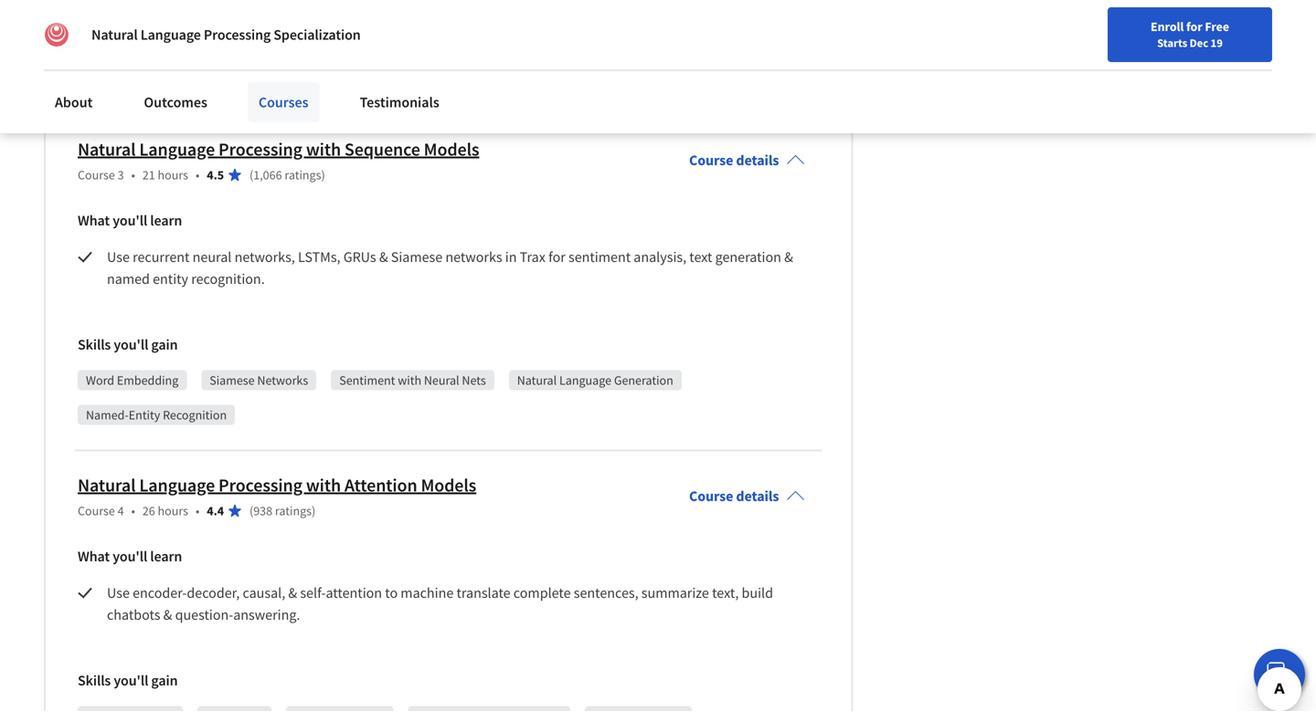 Task type: vqa. For each thing, say whether or not it's contained in the screenshot.
text, in the right of the page
yes



Task type: describe. For each thing, give the bounding box(es) containing it.
1 vertical spatial with
[[398, 372, 421, 389]]

parts-of-speech tagging
[[346, 71, 475, 87]]

use recurrent neural networks, lstms, grus & siamese networks in trax for sentiment analysis, text generation & named entity recognition.
[[107, 248, 796, 288]]

natural language processing with sequence models
[[78, 138, 479, 161]]

summarize
[[641, 584, 709, 603]]

outcomes
[[144, 93, 207, 111]]

courses
[[259, 93, 309, 111]]

grus
[[343, 248, 376, 266]]

deeplearning.ai image
[[44, 22, 69, 48]]

( for sequence
[[249, 167, 253, 183]]

3
[[118, 167, 124, 183]]

) for sequence
[[321, 167, 325, 183]]

machine
[[401, 584, 454, 603]]

use for natural language processing with attention models
[[107, 584, 130, 603]]

neural
[[424, 372, 459, 389]]

4.5
[[207, 167, 224, 183]]

course 3 • 21 hours •
[[78, 167, 200, 183]]

( 1,066 ratings )
[[249, 167, 325, 183]]

gram
[[98, 71, 126, 87]]

for inside enroll for free starts dec 19
[[1186, 18, 1202, 35]]

use for natural language processing with sequence models
[[107, 248, 130, 266]]

text,
[[712, 584, 739, 603]]

embedding
[[117, 372, 178, 389]]

4.4
[[207, 503, 224, 520]]

19
[[1211, 36, 1223, 50]]

with for sequence
[[306, 138, 341, 161]]

• left '4.4'
[[196, 503, 200, 520]]

causal,
[[243, 584, 285, 603]]

with for attention
[[306, 474, 341, 497]]

21
[[142, 167, 155, 183]]

hours for natural language processing with attention models
[[158, 503, 188, 520]]

938
[[253, 503, 272, 520]]

entity
[[153, 270, 188, 288]]

generation
[[715, 248, 781, 266]]

• left 4.5
[[196, 167, 200, 183]]

networks
[[257, 372, 308, 389]]

details for natural language processing with attention models
[[736, 488, 779, 506]]

recognition.
[[191, 270, 265, 288]]

course 4 • 26 hours •
[[78, 503, 200, 520]]

sentiment
[[568, 248, 631, 266]]

about
[[55, 93, 93, 111]]

testimonials
[[360, 93, 439, 111]]

chat with us image
[[1265, 661, 1294, 690]]

nets
[[462, 372, 486, 389]]

1,066
[[253, 167, 282, 183]]

1 gain from the top
[[151, 34, 178, 52]]

ratings for attention
[[275, 503, 312, 520]]

tagging
[[434, 71, 475, 87]]

recognition
[[163, 407, 227, 424]]

named
[[107, 270, 150, 288]]

language for natural language processing with attention models
[[139, 474, 215, 497]]

outcomes link
[[133, 82, 218, 122]]

language for natural language processing specialization
[[140, 26, 201, 44]]

natural language processing with sequence models link
[[78, 138, 479, 161]]

text
[[689, 248, 712, 266]]

use encoder-decoder, causal, & self-attention to machine translate complete sentences, summarize text, build chatbots & question-answering.
[[107, 584, 776, 625]]

named-
[[86, 407, 129, 424]]

• right 4
[[131, 503, 135, 520]]

models for natural language processing with sequence models
[[424, 138, 479, 161]]

natural language processing with attention models
[[78, 474, 476, 497]]

what for natural language processing with attention models
[[78, 548, 110, 566]]

free
[[1205, 18, 1229, 35]]

natural language generation
[[517, 372, 673, 389]]

you'll for use recurrent neural networks, lstms, grus & siamese networks in trax for sentiment analysis, text generation & named entity recognition.
[[113, 212, 147, 230]]

generation
[[614, 372, 673, 389]]

natural for natural language generation
[[517, 372, 557, 389]]

1 skills from the top
[[78, 34, 111, 52]]

) for attention
[[312, 503, 316, 520]]

for inside the use recurrent neural networks, lstms, grus & siamese networks in trax for sentiment analysis, text generation & named entity recognition.
[[548, 248, 566, 266]]

autocorrect
[[252, 71, 315, 87]]

language up "outcomes"
[[128, 71, 181, 87]]

details for natural language processing with sequence models
[[736, 151, 779, 169]]

decoder,
[[187, 584, 240, 603]]

( for attention
[[249, 503, 253, 520]]

what for natural language processing with sequence models
[[78, 212, 110, 230]]

course details button for natural language processing with sequence models
[[674, 126, 819, 195]]

1 skills you'll gain from the top
[[78, 34, 178, 52]]

natural language processing specialization
[[91, 26, 361, 44]]

attention
[[344, 474, 417, 497]]

networks,
[[234, 248, 295, 266]]

gain for natural language processing with attention models
[[151, 672, 178, 690]]

about link
[[44, 82, 104, 122]]

sentiment
[[339, 372, 395, 389]]

models for natural language processing with attention models
[[421, 474, 476, 497]]

build
[[742, 584, 773, 603]]



Task type: locate. For each thing, give the bounding box(es) containing it.
1 details from the top
[[736, 151, 779, 169]]

1 vertical spatial gain
[[151, 336, 178, 354]]

1 what you'll learn from the top
[[78, 212, 182, 230]]

1 vertical spatial course details button
[[674, 462, 819, 531]]

2 vertical spatial gain
[[151, 672, 178, 690]]

of-
[[377, 71, 392, 87]]

(
[[249, 167, 253, 183], [249, 503, 253, 520]]

1 what from the top
[[78, 212, 110, 230]]

use up chatbots
[[107, 584, 130, 603]]

skills you'll gain up gram
[[78, 34, 178, 52]]

) down natural language processing with attention models link
[[312, 503, 316, 520]]

what you'll learn down the course 4 • 26 hours •
[[78, 548, 182, 566]]

word
[[86, 372, 114, 389]]

0 vertical spatial hours
[[158, 167, 188, 183]]

1 vertical spatial learn
[[150, 548, 182, 566]]

enroll
[[1151, 18, 1184, 35]]

0 vertical spatial gain
[[151, 34, 178, 52]]

2 details from the top
[[736, 488, 779, 506]]

you'll
[[114, 34, 148, 52], [113, 212, 147, 230], [114, 336, 148, 354], [113, 548, 147, 566], [114, 672, 148, 690]]

2 skills you'll gain from the top
[[78, 336, 178, 354]]

natural right nets
[[517, 372, 557, 389]]

1 vertical spatial (
[[249, 503, 253, 520]]

1 vertical spatial what
[[78, 548, 110, 566]]

word embedding
[[86, 372, 178, 389]]

analysis,
[[634, 248, 686, 266]]

gain up embedding
[[151, 336, 178, 354]]

complete
[[513, 584, 571, 603]]

you'll up gram
[[114, 34, 148, 52]]

natural for natural language processing specialization
[[91, 26, 138, 44]]

gain for natural language processing with sequence models
[[151, 336, 178, 354]]

1 vertical spatial details
[[736, 488, 779, 506]]

siamese left networks
[[210, 372, 255, 389]]

hours right 26
[[158, 503, 188, 520]]

hours for natural language processing with sequence models
[[158, 167, 188, 183]]

you'll for use encoder-decoder, causal, & self-attention to machine translate complete sentences, summarize text, build chatbots & question-answering.
[[113, 548, 147, 566]]

1 horizontal spatial for
[[1186, 18, 1202, 35]]

gain up n-gram language models
[[151, 34, 178, 52]]

you'll up word embedding
[[114, 336, 148, 354]]

0 vertical spatial skills you'll gain
[[78, 34, 178, 52]]

answering.
[[233, 606, 300, 625]]

hours
[[158, 167, 188, 183], [158, 503, 188, 520]]

in
[[505, 248, 517, 266]]

with
[[306, 138, 341, 161], [398, 372, 421, 389], [306, 474, 341, 497]]

with left the "neural"
[[398, 372, 421, 389]]

& right generation
[[784, 248, 793, 266]]

& down the encoder-
[[163, 606, 172, 625]]

ratings right 1,066
[[285, 167, 321, 183]]

course details for natural language processing with sequence models
[[689, 151, 779, 169]]

2 vertical spatial skills you'll gain
[[78, 672, 178, 690]]

2 hours from the top
[[158, 503, 188, 520]]

0 horizontal spatial siamese
[[210, 372, 255, 389]]

3 skills you'll gain from the top
[[78, 672, 178, 690]]

recurrent
[[133, 248, 190, 266]]

2 vertical spatial models
[[421, 474, 476, 497]]

0 vertical spatial what you'll learn
[[78, 212, 182, 230]]

natural up 3
[[78, 138, 136, 161]]

coursera image
[[22, 15, 138, 44]]

processing
[[204, 26, 271, 44], [218, 138, 302, 161], [218, 474, 302, 497]]

0 vertical spatial course details button
[[674, 126, 819, 195]]

4
[[118, 503, 124, 520]]

lstms,
[[298, 248, 340, 266]]

to
[[385, 584, 398, 603]]

( right '4.4'
[[249, 503, 253, 520]]

• right 3
[[131, 167, 135, 183]]

what
[[78, 212, 110, 230], [78, 548, 110, 566]]

language
[[140, 26, 201, 44], [128, 71, 181, 87], [139, 138, 215, 161], [559, 372, 611, 389], [139, 474, 215, 497]]

entity
[[129, 407, 160, 424]]

n-
[[86, 71, 98, 87]]

translate
[[456, 584, 511, 603]]

course details for natural language processing with attention models
[[689, 488, 779, 506]]

named-entity recognition
[[86, 407, 227, 424]]

course
[[689, 151, 733, 169], [78, 167, 115, 183], [689, 488, 733, 506], [78, 503, 115, 520]]

0 vertical spatial course details
[[689, 151, 779, 169]]

skills up word
[[78, 336, 111, 354]]

models up "outcomes"
[[183, 71, 221, 87]]

course details button for natural language processing with attention models
[[674, 462, 819, 531]]

language for natural language processing with sequence models
[[139, 138, 215, 161]]

1 vertical spatial what you'll learn
[[78, 548, 182, 566]]

skills down chatbots
[[78, 672, 111, 690]]

2 use from the top
[[107, 584, 130, 603]]

natural
[[91, 26, 138, 44], [78, 138, 136, 161], [517, 372, 557, 389], [78, 474, 136, 497]]

learn up recurrent
[[150, 212, 182, 230]]

& right grus
[[379, 248, 388, 266]]

siamese right grus
[[391, 248, 442, 266]]

models right attention
[[421, 474, 476, 497]]

testimonials link
[[349, 82, 450, 122]]

models right sequence
[[424, 138, 479, 161]]

processing for natural language processing with attention models
[[218, 474, 302, 497]]

language up 26
[[139, 474, 215, 497]]

2 vertical spatial with
[[306, 474, 341, 497]]

0 vertical spatial (
[[249, 167, 253, 183]]

what you'll learn
[[78, 212, 182, 230], [78, 548, 182, 566]]

2 course details from the top
[[689, 488, 779, 506]]

1 course details button from the top
[[674, 126, 819, 195]]

0 vertical spatial use
[[107, 248, 130, 266]]

1 vertical spatial siamese
[[210, 372, 255, 389]]

skills you'll gain up word embedding
[[78, 336, 178, 354]]

use inside use encoder-decoder, causal, & self-attention to machine translate complete sentences, summarize text, build chatbots & question-answering.
[[107, 584, 130, 603]]

natural up gram
[[91, 26, 138, 44]]

1 vertical spatial ratings
[[275, 503, 312, 520]]

chatbots
[[107, 606, 160, 625]]

use inside the use recurrent neural networks, lstms, grus & siamese networks in trax for sentiment analysis, text generation & named entity recognition.
[[107, 248, 130, 266]]

you'll down chatbots
[[114, 672, 148, 690]]

use up the named
[[107, 248, 130, 266]]

for right trax
[[548, 248, 566, 266]]

n-gram language models
[[86, 71, 221, 87]]

language left "generation"
[[559, 372, 611, 389]]

word2vec
[[506, 71, 559, 87]]

skills you'll gain for natural language processing with sequence models
[[78, 336, 178, 354]]

skills
[[78, 34, 111, 52], [78, 336, 111, 354], [78, 672, 111, 690]]

you'll down the course 4 • 26 hours •
[[113, 548, 147, 566]]

enroll for free starts dec 19
[[1151, 18, 1229, 50]]

2 what from the top
[[78, 548, 110, 566]]

3 gain from the top
[[151, 672, 178, 690]]

0 vertical spatial skills
[[78, 34, 111, 52]]

encoder-
[[133, 584, 187, 603]]

attention
[[326, 584, 382, 603]]

natural for natural language processing with sequence models
[[78, 138, 136, 161]]

skills you'll gain down chatbots
[[78, 672, 178, 690]]

natural up 4
[[78, 474, 136, 497]]

2 learn from the top
[[150, 548, 182, 566]]

1 vertical spatial skills
[[78, 336, 111, 354]]

None search field
[[260, 11, 562, 48]]

what you'll learn down the course 3 • 21 hours •
[[78, 212, 182, 230]]

) down natural language processing with sequence models
[[321, 167, 325, 183]]

processing up 1,066
[[218, 138, 302, 161]]

specialization
[[274, 26, 361, 44]]

3 skills from the top
[[78, 672, 111, 690]]

0 vertical spatial details
[[736, 151, 779, 169]]

1 vertical spatial course details
[[689, 488, 779, 506]]

2 skills from the top
[[78, 336, 111, 354]]

question-
[[175, 606, 233, 625]]

1 use from the top
[[107, 248, 130, 266]]

26
[[142, 503, 155, 520]]

what you'll learn for natural language processing with attention models
[[78, 548, 182, 566]]

2 ( from the top
[[249, 503, 253, 520]]

1 vertical spatial )
[[312, 503, 316, 520]]

0 horizontal spatial )
[[312, 503, 316, 520]]

with up ( 938 ratings )
[[306, 474, 341, 497]]

2 gain from the top
[[151, 336, 178, 354]]

1 horizontal spatial )
[[321, 167, 325, 183]]

learn up the encoder-
[[150, 548, 182, 566]]

what down the course 3 • 21 hours •
[[78, 212, 110, 230]]

ratings
[[285, 167, 321, 183], [275, 503, 312, 520]]

skills for natural language processing with attention models
[[78, 672, 111, 690]]

1 vertical spatial use
[[107, 584, 130, 603]]

1 vertical spatial for
[[548, 248, 566, 266]]

( 938 ratings )
[[249, 503, 316, 520]]

you'll for siamese networks
[[114, 336, 148, 354]]

2 vertical spatial processing
[[218, 474, 302, 497]]

siamese inside the use recurrent neural networks, lstms, grus & siamese networks in trax for sentiment analysis, text generation & named entity recognition.
[[391, 248, 442, 266]]

networks
[[445, 248, 502, 266]]

& left self-
[[288, 584, 297, 603]]

processing up 938
[[218, 474, 302, 497]]

sentences,
[[574, 584, 638, 603]]

2 vertical spatial skills
[[78, 672, 111, 690]]

0 vertical spatial ratings
[[285, 167, 321, 183]]

2 course details button from the top
[[674, 462, 819, 531]]

language up 21
[[139, 138, 215, 161]]

&
[[379, 248, 388, 266], [784, 248, 793, 266], [288, 584, 297, 603], [163, 606, 172, 625]]

you'll down the course 3 • 21 hours •
[[113, 212, 147, 230]]

course details button
[[674, 126, 819, 195], [674, 462, 819, 531]]

neural
[[193, 248, 232, 266]]

use
[[107, 248, 130, 266], [107, 584, 130, 603]]

0 vertical spatial what
[[78, 212, 110, 230]]

language up n-gram language models
[[140, 26, 201, 44]]

0 vertical spatial models
[[183, 71, 221, 87]]

1 vertical spatial models
[[424, 138, 479, 161]]

0 vertical spatial with
[[306, 138, 341, 161]]

with up ( 1,066 ratings )
[[306, 138, 341, 161]]

1 ( from the top
[[249, 167, 253, 183]]

learn for natural language processing with attention models
[[150, 548, 182, 566]]

models
[[183, 71, 221, 87], [424, 138, 479, 161], [421, 474, 476, 497]]

1 learn from the top
[[150, 212, 182, 230]]

hours right 21
[[158, 167, 188, 183]]

speech
[[392, 71, 431, 87]]

0 vertical spatial )
[[321, 167, 325, 183]]

0 vertical spatial siamese
[[391, 248, 442, 266]]

language for natural language generation
[[559, 372, 611, 389]]

0 vertical spatial for
[[1186, 18, 1202, 35]]

trax
[[520, 248, 545, 266]]

parts-
[[346, 71, 377, 87]]

skills for natural language processing with sequence models
[[78, 336, 111, 354]]

natural language processing with attention models link
[[78, 474, 476, 497]]

processing for natural language processing with sequence models
[[218, 138, 302, 161]]

gain down chatbots
[[151, 672, 178, 690]]

1 vertical spatial skills you'll gain
[[78, 336, 178, 354]]

processing for natural language processing specialization
[[204, 26, 271, 44]]

skills you'll gain for natural language processing with attention models
[[78, 672, 178, 690]]

2 what you'll learn from the top
[[78, 548, 182, 566]]

siamese networks
[[210, 372, 308, 389]]

( right 4.5
[[249, 167, 253, 183]]

sequence
[[344, 138, 420, 161]]

what down the course 4 • 26 hours •
[[78, 548, 110, 566]]

self-
[[300, 584, 326, 603]]

sentiment with neural nets
[[339, 372, 486, 389]]

for up dec
[[1186, 18, 1202, 35]]

for
[[1186, 18, 1202, 35], [548, 248, 566, 266]]

1 vertical spatial hours
[[158, 503, 188, 520]]

1 course details from the top
[[689, 151, 779, 169]]

processing up autocorrect
[[204, 26, 271, 44]]

ratings for sequence
[[285, 167, 321, 183]]

learn for natural language processing with sequence models
[[150, 212, 182, 230]]

what you'll learn for natural language processing with sequence models
[[78, 212, 182, 230]]

•
[[131, 167, 135, 183], [196, 167, 200, 183], [131, 503, 135, 520], [196, 503, 200, 520]]

skills up n-
[[78, 34, 111, 52]]

0 vertical spatial processing
[[204, 26, 271, 44]]

menu item
[[985, 18, 1102, 78]]

1 horizontal spatial siamese
[[391, 248, 442, 266]]

ratings down natural language processing with attention models link
[[275, 503, 312, 520]]

courses link
[[248, 82, 319, 122]]

1 vertical spatial processing
[[218, 138, 302, 161]]

dec
[[1190, 36, 1208, 50]]

1 hours from the top
[[158, 167, 188, 183]]

skills you'll gain
[[78, 34, 178, 52], [78, 336, 178, 354], [78, 672, 178, 690]]

0 vertical spatial learn
[[150, 212, 182, 230]]

0 horizontal spatial for
[[548, 248, 566, 266]]

starts
[[1157, 36, 1187, 50]]

natural for natural language processing with attention models
[[78, 474, 136, 497]]



